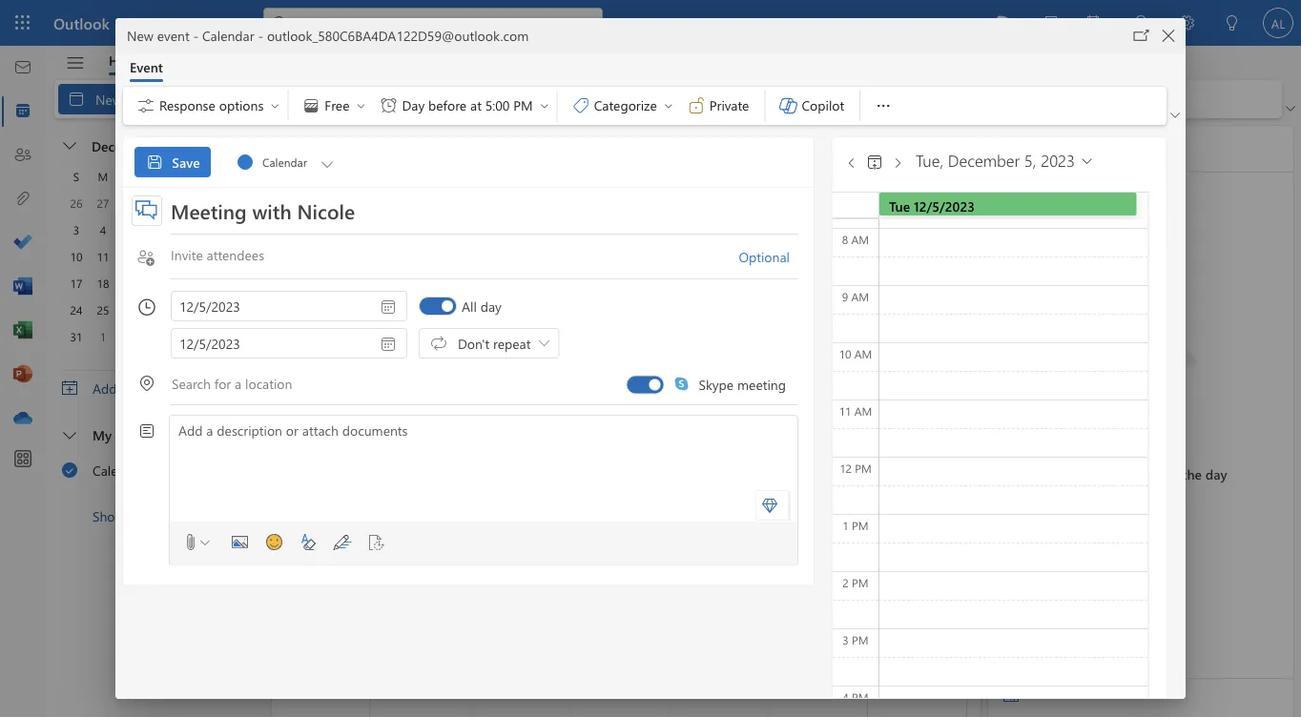 Task type: vqa. For each thing, say whether or not it's contained in the screenshot.


Task type: locate. For each thing, give the bounding box(es) containing it.
0 horizontal spatial 2 button
[[118, 325, 141, 348]]

Add a description or attach documents, press Alt+F10 to exit text field
[[178, 421, 789, 490]]

1 cell from the top
[[143, 270, 170, 297]]

12 button
[[118, 245, 141, 268]]

1 pm
[[843, 518, 869, 533]]

1 horizontal spatial 12
[[840, 461, 852, 476]]


[[396, 90, 415, 109]]

25 down the 
[[379, 550, 393, 568]]

1 vertical spatial add
[[178, 421, 203, 439]]

new event - calendar - outlook_580c6ba4da122d59@outlook.com
[[127, 26, 529, 44]]

2023 up thursday element
[[157, 137, 187, 155]]

30 button up 7
[[172, 192, 195, 215]]

dec
[[1038, 138, 1066, 160]]

friday
[[776, 179, 806, 195]]

1 horizontal spatial add
[[178, 421, 203, 439]]

11 up '12 pm'
[[839, 403, 851, 419]]

 left 
[[663, 100, 674, 111]]

0 vertical spatial 15
[[204, 249, 216, 264]]

 button
[[859, 145, 890, 175]]

 right dec
[[1079, 152, 1095, 168]]

1 horizontal spatial 5 button
[[198, 325, 221, 348]]

 share
[[754, 90, 810, 109]]

 week
[[396, 90, 451, 109]]

cell for 2
[[143, 323, 170, 350]]

1 vertical spatial 24
[[279, 550, 294, 568]]

s for sunday element on the left top
[[73, 169, 79, 184]]

Search for a location field
[[171, 368, 622, 398]]

11 inside 11 'button'
[[97, 249, 109, 264]]

tuesday element
[[116, 163, 143, 190]]

1 horizontal spatial 2 button
[[225, 192, 248, 215]]

5:00
[[485, 96, 510, 114]]

  
[[844, 152, 905, 172]]

day right the all
[[480, 297, 502, 315]]

am for 8 am
[[851, 232, 869, 247]]

6 right 3 pm in the bottom of the page
[[876, 637, 883, 654]]

list box
[[47, 417, 264, 533]]

10 down end date text field
[[279, 378, 294, 395]]

1 horizontal spatial 2023
[[1041, 149, 1075, 171]]

skype meeting image
[[649, 379, 661, 391]]

 day before at 5:00 pm 
[[379, 96, 550, 115]]

1 horizontal spatial december
[[948, 149, 1020, 171]]

14 inside button
[[177, 249, 189, 264]]

day
[[402, 96, 425, 114]]

1 s from the left
[[73, 169, 79, 184]]

3
[[73, 222, 79, 238], [279, 291, 287, 309], [843, 632, 849, 648]]

8 up 9 am
[[842, 232, 848, 247]]


[[1134, 27, 1150, 43]]

am down 8 am
[[851, 289, 869, 304]]

6
[[153, 222, 160, 238], [233, 329, 240, 344], [876, 637, 883, 654]]

12 inside tue, december 5, 2023 document
[[840, 461, 852, 476]]

2023
[[157, 137, 187, 155], [1041, 149, 1075, 171]]

pm down the 1 pm
[[852, 575, 869, 590]]

 down  button at right
[[1170, 110, 1180, 120]]

1 horizontal spatial 24
[[279, 550, 294, 568]]

tue, inside document
[[916, 149, 944, 171]]

1 right 31
[[100, 329, 106, 344]]

10 down 3 button
[[70, 249, 82, 264]]

- up help
[[258, 26, 263, 44]]


[[302, 96, 321, 115]]

tab list containing home
[[94, 46, 275, 75]]

0 horizontal spatial 27 button
[[92, 192, 114, 215]]

0 vertical spatial 1
[[207, 196, 213, 211]]

2 down the 1 pm
[[843, 575, 849, 590]]

5 button
[[118, 218, 141, 241], [198, 325, 221, 348]]

2 s from the left
[[234, 169, 240, 184]]

2 left tue
[[876, 205, 883, 223]]

11 left 12 button
[[97, 249, 109, 264]]

1 vertical spatial 12
[[840, 461, 852, 476]]

optional button
[[730, 241, 798, 272]]

meeting
[[737, 375, 786, 393]]

 up "search for a location" field
[[379, 335, 398, 354]]

0 horizontal spatial 10
[[70, 249, 82, 264]]

tab list inside 'application'
[[94, 46, 275, 75]]

9 button
[[225, 218, 248, 241]]

 categorize 
[[571, 96, 674, 115]]

 right select a calendar text field
[[318, 154, 337, 173]]

1 vertical spatial 11
[[839, 403, 851, 419]]

25 down '18'
[[97, 302, 109, 318]]

1 horizontal spatial calendar
[[202, 26, 254, 44]]

view
[[175, 52, 203, 69]]

pm down 3 pm in the bottom of the page
[[852, 689, 869, 705]]

0 horizontal spatial -
[[193, 26, 199, 44]]

28 button
[[118, 192, 141, 215], [172, 299, 195, 321]]

1 horizontal spatial 14
[[677, 378, 691, 395]]

11 for 11 am
[[839, 403, 851, 419]]

12 for 12 pm
[[840, 461, 852, 476]]

11 for 11
[[97, 249, 109, 264]]

private
[[709, 96, 749, 114]]

1 horizontal spatial 1 button
[[198, 192, 221, 215]]

28 button up 5 cell
[[118, 192, 141, 215]]

29 down 22 button
[[204, 302, 216, 318]]

1 down '12 pm'
[[843, 518, 849, 533]]

14
[[177, 249, 189, 264], [677, 378, 691, 395]]

8 for 8 am
[[842, 232, 848, 247]]

 button
[[317, 147, 338, 177]]

1 vertical spatial 30
[[230, 302, 243, 318]]

4 inside tue, december 5, 2023 document
[[843, 689, 849, 705]]

0 horizontal spatial 28 button
[[118, 192, 141, 215]]

0 vertical spatial 
[[472, 90, 491, 109]]

 button down  button at right
[[1167, 106, 1184, 125]]

outlook
[[53, 12, 110, 33]]

 print
[[831, 90, 881, 109]]

1 button
[[198, 192, 221, 215], [92, 325, 114, 348]]

1 vertical spatial 14
[[677, 378, 691, 395]]

new group
[[58, 80, 646, 118]]

0 horizontal spatial 29
[[150, 196, 163, 211]]

9 right "8" button
[[233, 222, 240, 238]]

4 button down the "21" button
[[172, 325, 195, 348]]

3 up 10 button
[[73, 222, 79, 238]]

 button inside tue, december 5, 2023 document
[[1167, 106, 1184, 125]]

none field containing 
[[236, 147, 338, 177]]

pm right 5:00
[[513, 96, 533, 114]]

s left the monday element
[[73, 169, 79, 184]]

0 horizontal spatial 27
[[97, 196, 109, 211]]

0 vertical spatial 2 button
[[225, 192, 248, 215]]

1 vertical spatial 
[[379, 297, 398, 317]]

12 for 12
[[124, 249, 136, 264]]

16 inside button
[[230, 249, 243, 264]]

23 right 22 button
[[230, 276, 243, 291]]

1 for the topmost 1 button
[[207, 196, 213, 211]]

the
[[1182, 466, 1202, 483]]

am
[[851, 232, 869, 247], [851, 289, 869, 304], [855, 346, 872, 361], [855, 403, 872, 419]]

4 button left 5 cell
[[92, 218, 114, 241]]

0 vertical spatial 25
[[97, 302, 109, 318]]

24 up 31 button
[[70, 302, 82, 318]]

calendar up help
[[202, 26, 254, 44]]

 for start date text field
[[379, 297, 398, 317]]

0 horizontal spatial 8
[[207, 222, 213, 238]]

pm down '12 pm'
[[852, 518, 869, 533]]

application
[[0, 0, 1301, 717]]

28
[[124, 196, 136, 211], [177, 302, 189, 318], [677, 550, 691, 568]]

0 horizontal spatial 9
[[233, 222, 240, 238]]

tue, right "" button
[[916, 149, 944, 171]]

6 for 6 button to the bottom
[[233, 329, 240, 344]]

0 horizontal spatial 2023
[[157, 137, 187, 155]]

12 left 
[[124, 249, 136, 264]]

1 horizontal spatial 29 button
[[198, 299, 221, 321]]

pm up 4 pm
[[852, 632, 869, 648]]

1 vertical spatial 6
[[233, 329, 240, 344]]

 left month
[[472, 90, 491, 109]]

december inside document
[[948, 149, 1020, 171]]

a
[[206, 421, 213, 439]]

s inside sunday element
[[73, 169, 79, 184]]

None field
[[236, 147, 338, 177]]

0 horizontal spatial calendar
[[93, 461, 145, 479]]

0 vertical spatial add
[[93, 379, 117, 397]]

0 vertical spatial 28 button
[[118, 192, 141, 215]]

 inside tue, december 5, 2023 
[[1079, 152, 1095, 168]]

0 vertical spatial 5 button
[[118, 218, 141, 241]]

t for thursday element
[[180, 169, 186, 184]]

8 inside button
[[207, 222, 213, 238]]

27 button
[[92, 192, 114, 215], [145, 299, 168, 321]]

1 vertical spatial 1
[[100, 329, 106, 344]]

2 horizontal spatial 27
[[578, 550, 592, 568]]

23 button
[[225, 272, 248, 295]]

11 inside tue, december 5, 2023 document
[[839, 403, 851, 419]]


[[890, 155, 905, 170]]

1 vertical spatial 29
[[204, 302, 216, 318]]

1 vertical spatial 23
[[876, 464, 890, 482]]

12 up the 1 pm
[[840, 461, 852, 476]]

am down 10 am
[[855, 403, 872, 419]]

monday element
[[90, 163, 116, 190]]

2 horizontal spatial 29
[[776, 550, 791, 568]]

29 button down 22 button
[[198, 299, 221, 321]]

0 vertical spatial 28
[[124, 196, 136, 211]]

1 horizontal spatial 28 button
[[172, 299, 195, 321]]


[[236, 152, 255, 172]]

help button
[[218, 46, 274, 75]]

0 horizontal spatial t
[[127, 169, 133, 184]]

1 vertical spatial 
[[63, 139, 76, 153]]

28 button down 21
[[172, 299, 195, 321]]

0 horizontal spatial tue,
[[916, 149, 944, 171]]

share
[[777, 90, 810, 108]]

0 horizontal spatial add
[[93, 379, 117, 397]]

1 vertical spatial 10
[[839, 346, 851, 361]]

0 vertical spatial 14
[[177, 249, 189, 264]]

29 down wednesday "element"
[[150, 196, 163, 211]]

1 vertical spatial 16
[[876, 378, 890, 395]]

tue, inside agenda view section
[[1004, 138, 1033, 160]]

december inside button
[[92, 137, 154, 155]]

calendar inside list box
[[93, 461, 145, 479]]

2 cell from the top
[[143, 323, 170, 350]]

2 button down 
[[118, 325, 141, 348]]

0 vertical spatial 12
[[124, 249, 136, 264]]

15 down "8" button
[[204, 249, 216, 264]]

0 horizontal spatial 30
[[177, 196, 189, 211]]

list box containing my calendars
[[47, 417, 264, 533]]

8 right '7' button on the top
[[207, 222, 213, 238]]

options group
[[292, 87, 553, 121]]

- right event
[[193, 26, 199, 44]]

nov
[[279, 205, 304, 223]]

december up tuesday element
[[92, 137, 154, 155]]

29 button
[[145, 192, 168, 215], [198, 299, 221, 321]]

3 up end date text field
[[279, 291, 287, 309]]

4 button
[[92, 218, 114, 241], [172, 325, 195, 348]]

3 up 4 pm
[[843, 632, 849, 648]]

End date text field
[[172, 329, 406, 358]]

share group
[[744, 80, 893, 114]]

1 horizontal spatial 9
[[842, 289, 848, 304]]

cell right 19
[[143, 270, 170, 297]]

tue, dec 5
[[1004, 138, 1079, 160]]

9 right 9 am
[[876, 291, 883, 309]]

0 horizontal spatial 28
[[124, 196, 136, 211]]

2 t from the left
[[180, 169, 186, 184]]

s
[[73, 169, 79, 184], [234, 169, 240, 184]]

 left my on the bottom left
[[63, 429, 76, 443]]

24 inside button
[[70, 302, 82, 318]]

skype meeting
[[699, 375, 786, 393]]

5 button up 12 button
[[118, 218, 141, 241]]

3 inside document
[[843, 632, 849, 648]]

6 down 23 button
[[233, 329, 240, 344]]

2023 right 5, at right top
[[1041, 149, 1075, 171]]


[[136, 96, 155, 115]]

calendar
[[202, 26, 254, 44], [93, 461, 145, 479]]

29
[[150, 196, 163, 211], [204, 302, 216, 318], [776, 550, 791, 568]]

25 inside button
[[97, 302, 109, 318]]

1 horizontal spatial 15
[[776, 378, 791, 395]]

0 horizontal spatial s
[[73, 169, 79, 184]]

calendar inside tue, december 5, 2023 document
[[202, 26, 254, 44]]

6 button up 13 button
[[145, 218, 168, 241]]

t right the monday element
[[127, 169, 133, 184]]

23 right '12 pm'
[[876, 464, 890, 482]]

add inside text box
[[178, 421, 203, 439]]

1 t from the left
[[127, 169, 133, 184]]

1 horizontal spatial  button
[[1167, 106, 1184, 125]]

1 horizontal spatial 6 button
[[225, 325, 248, 348]]

0 horizontal spatial 3
[[73, 222, 79, 238]]

agenda view section
[[988, 126, 1293, 717]]


[[754, 90, 773, 109]]

day inside tue, december 5, 2023 document
[[480, 297, 502, 315]]

2 inside tue, december 5, 2023 document
[[843, 575, 849, 590]]

free
[[325, 96, 350, 114]]

 button up sunday element on the left top
[[55, 133, 86, 159]]

10 button
[[65, 245, 88, 268]]

4 down 3 pm in the bottom of the page
[[843, 689, 849, 705]]

5 up 12 button
[[127, 222, 133, 238]]

week
[[344, 90, 375, 108]]

5 inside agenda view section
[[1070, 138, 1079, 160]]

add right 
[[93, 379, 117, 397]]

 right month
[[539, 100, 550, 111]]

calendar image
[[13, 102, 32, 121]]

1 horizontal spatial -
[[258, 26, 263, 44]]

december
[[92, 137, 154, 155], [948, 149, 1020, 171]]

8 inside tue, december 5, 2023 document
[[842, 232, 848, 247]]

2 vertical spatial 28
[[677, 550, 691, 568]]

friday element
[[197, 163, 223, 190]]

30 for the top the 30 button
[[177, 196, 189, 211]]

s inside saturday 'element'
[[234, 169, 240, 184]]

15 right skype
[[776, 378, 791, 395]]

t right wednesday "element"
[[180, 169, 186, 184]]

14 left 15 button
[[177, 249, 189, 264]]

saturday
[[876, 179, 919, 195]]

print
[[854, 90, 881, 108]]

editor image
[[327, 527, 358, 558]]

1 button down f
[[198, 192, 221, 215]]

s for saturday 'element'
[[234, 169, 240, 184]]

0 vertical spatial 24
[[70, 302, 82, 318]]

1 for leftmost 1 button
[[100, 329, 106, 344]]

1 down f
[[207, 196, 213, 211]]

0 vertical spatial day
[[480, 297, 502, 315]]

5
[[1070, 138, 1079, 160], [127, 222, 133, 238], [481, 291, 489, 309], [207, 329, 213, 344]]

0 horizontal spatial 16
[[230, 249, 243, 264]]

23 inside button
[[230, 276, 243, 291]]

now
[[938, 13, 965, 31]]

1 horizontal spatial 28
[[177, 302, 189, 318]]

5 down 22 button
[[207, 329, 213, 344]]

 button
[[890, 145, 905, 175]]

0 vertical spatial 30 button
[[172, 192, 195, 215]]

1 vertical spatial 5 button
[[198, 325, 221, 348]]

26 button down sunday element on the left top
[[65, 192, 88, 215]]

6 button
[[145, 218, 168, 241], [225, 325, 248, 348]]

29 button down wednesday "element"
[[145, 192, 168, 215]]

2 horizontal spatial 30
[[876, 550, 890, 568]]

 button
[[197, 133, 223, 159]]

4 down the "21" button
[[180, 329, 186, 344]]

2 button down saturday 'element'
[[225, 192, 248, 215]]

16 button
[[225, 245, 248, 268]]

thursday element
[[170, 163, 197, 190]]

 inside  categorize 
[[663, 100, 674, 111]]

tue, december 5, 2023 dialog
[[0, 0, 1301, 717]]

pm down 11 am
[[855, 461, 872, 476]]


[[687, 96, 706, 115]]

 right free
[[355, 100, 367, 111]]

all day image
[[442, 300, 453, 312]]

calendar down the my calendars
[[93, 461, 145, 479]]

am up 9 am
[[851, 232, 869, 247]]

 inside button
[[318, 154, 337, 173]]

2 up add calendar
[[127, 329, 133, 344]]


[[871, 14, 887, 30]]

files image
[[13, 190, 32, 209]]

day right the
[[1206, 466, 1227, 483]]

1 button right 31
[[92, 325, 114, 348]]

2 down saturday 'element'
[[233, 196, 240, 211]]


[[1004, 691, 1019, 706]]

1 horizontal spatial 26 button
[[118, 299, 141, 321]]

cell
[[143, 270, 170, 297], [143, 323, 170, 350]]

0 horizontal spatial 6
[[153, 222, 160, 238]]

1 horizontal spatial 10
[[279, 378, 294, 395]]

0 horizontal spatial 24
[[70, 302, 82, 318]]

pm for 4 pm
[[852, 689, 869, 705]]

0 horizontal spatial 5 button
[[118, 218, 141, 241]]

save
[[172, 153, 200, 171]]

0 horizontal spatial  button
[[55, 133, 86, 159]]

home button
[[94, 46, 160, 75]]

30 for the right the 30 button
[[230, 302, 243, 318]]

day
[[480, 297, 502, 315], [1206, 466, 1227, 483]]

2 vertical spatial 3
[[843, 632, 849, 648]]

show formatting options image
[[293, 527, 323, 558]]

home
[[109, 52, 145, 69]]

t for tuesday element
[[127, 169, 133, 184]]

2 horizontal spatial 28
[[677, 550, 691, 568]]

word image
[[13, 278, 32, 297]]

0 vertical spatial 11
[[97, 249, 109, 264]]

8 button
[[198, 218, 221, 241]]

0 horizontal spatial 14
[[177, 249, 189, 264]]

14 right the "skype meeting" icon
[[677, 378, 691, 395]]

0 vertical spatial 10
[[70, 249, 82, 264]]

1 horizontal spatial tue,
[[1004, 138, 1033, 160]]

left-rail-appbar navigation
[[4, 46, 42, 441]]

tags group
[[562, 87, 761, 121]]

tab list
[[94, 46, 275, 75]]

am up 11 am
[[855, 346, 872, 361]]

26 button right the 25 button
[[118, 299, 141, 321]]

12 inside button
[[124, 249, 136, 264]]

-
[[193, 26, 199, 44], [258, 26, 263, 44]]


[[137, 373, 156, 393]]

0 horizontal spatial 15
[[204, 249, 216, 264]]

10 down 9 am
[[839, 346, 851, 361]]

 save
[[145, 152, 200, 172]]

 left all day image in the left top of the page
[[379, 297, 398, 317]]

0 vertical spatial 29 button
[[145, 192, 168, 215]]

onedrive image
[[13, 409, 32, 428]]

tue, december 5, 2023 document
[[0, 0, 1301, 717]]

5,
[[1024, 149, 1036, 171]]

pm for 1 pm
[[852, 518, 869, 533]]

december left 5, at right top
[[948, 149, 1020, 171]]

0 horizontal spatial 25
[[97, 302, 109, 318]]

w
[[151, 169, 162, 184]]

5 button down 22 button
[[198, 325, 221, 348]]

0 vertical spatial 6
[[153, 222, 160, 238]]

 up sunday element on the left top
[[63, 139, 76, 153]]

0 vertical spatial 
[[1170, 110, 1180, 120]]

9
[[233, 222, 240, 238], [842, 289, 848, 304], [876, 291, 883, 309]]

add left a
[[178, 421, 203, 439]]

 left 
[[269, 100, 281, 111]]

6 button down 23 button
[[225, 325, 248, 348]]

Repeat: field
[[452, 334, 558, 354]]


[[204, 140, 216, 152]]

30 button down 23 button
[[225, 299, 248, 321]]

2 vertical spatial 
[[379, 335, 398, 354]]



Task type: describe. For each thing, give the bounding box(es) containing it.
1 vertical spatial 2 button
[[118, 325, 141, 348]]

event
[[157, 26, 190, 44]]


[[874, 96, 893, 115]]

5 cell
[[116, 217, 143, 243]]

Select a calendar text field
[[255, 147, 317, 177]]

 button
[[223, 133, 250, 159]]

 private
[[687, 96, 749, 115]]

meet now
[[904, 13, 965, 31]]

excel image
[[13, 321, 32, 341]]

sunday
[[279, 179, 316, 195]]

19
[[124, 276, 136, 291]]

thursday
[[677, 179, 722, 195]]

add a description or attach documents
[[178, 421, 408, 439]]

my calendars
[[93, 426, 173, 444]]

am for 10 am
[[855, 346, 872, 361]]

add for add a description or attach documents
[[178, 421, 203, 439]]

pm for 3 pm
[[852, 632, 869, 648]]


[[287, 90, 306, 109]]

0 vertical spatial 27
[[97, 196, 109, 211]]

meet
[[904, 13, 934, 31]]

powerpoint image
[[13, 365, 32, 384]]

more apps image
[[13, 450, 32, 469]]

 for end date text field
[[379, 335, 398, 354]]

 button
[[844, 145, 859, 175]]

or
[[286, 421, 299, 439]]

outlook banner
[[0, 0, 1301, 46]]

 button
[[1128, 22, 1155, 48]]

18
[[97, 276, 109, 291]]

view button
[[160, 46, 217, 75]]

mail image
[[13, 58, 32, 77]]

5 inside cell
[[127, 222, 133, 238]]

 inside  day before at 5:00 pm 
[[539, 100, 550, 111]]

work
[[309, 90, 341, 108]]

sunday element
[[63, 163, 90, 190]]


[[844, 155, 859, 170]]

m
[[98, 169, 108, 184]]

9 inside tue, december 5, 2023 document
[[842, 289, 848, 304]]

2023 inside button
[[157, 137, 187, 155]]

2 horizontal spatial 9
[[876, 291, 883, 309]]


[[137, 296, 156, 316]]

1 vertical spatial 15
[[776, 378, 791, 395]]

0 horizontal spatial 4 button
[[92, 218, 114, 241]]

1 horizontal spatial 23
[[876, 464, 890, 482]]

1 vertical spatial 26 button
[[118, 299, 141, 321]]

3 inside button
[[73, 222, 79, 238]]


[[571, 96, 590, 115]]

show all button
[[47, 499, 264, 533]]

copilot button
[[769, 90, 856, 121]]

saturday element
[[223, 163, 250, 190]]

10 inside button
[[70, 249, 82, 264]]

to do image
[[13, 234, 32, 253]]

application containing tue, dec 5
[[0, 0, 1301, 717]]

am for 11 am
[[855, 403, 872, 419]]

1 vertical spatial 3
[[279, 291, 287, 309]]

wednesday element
[[143, 163, 170, 190]]

documents
[[342, 421, 408, 439]]


[[831, 90, 850, 109]]

19 button
[[118, 272, 141, 295]]

month
[[495, 90, 535, 108]]

22 button
[[198, 272, 221, 295]]

12/5/2023
[[914, 197, 975, 215]]

17
[[70, 276, 82, 291]]

11 button
[[92, 245, 114, 268]]

2023 inside document
[[1041, 149, 1075, 171]]

all
[[128, 507, 142, 525]]

5 right the all
[[481, 291, 489, 309]]

2 vertical spatial 27
[[578, 550, 592, 568]]

add calendar
[[93, 379, 171, 397]]

 inside tue, december 5, 2023 document
[[1170, 110, 1180, 120]]

nothing planned for the day enjoy!
[[1054, 466, 1227, 508]]

outlook link
[[53, 0, 110, 46]]

tue 12/5/2023
[[889, 197, 975, 215]]


[[369, 535, 384, 550]]

1 vertical spatial 28
[[177, 302, 189, 318]]

0 horizontal spatial 29 button
[[145, 192, 168, 215]]

15 inside button
[[204, 249, 216, 264]]

15 button
[[198, 245, 221, 268]]

1 - from the left
[[193, 26, 199, 44]]

31
[[70, 329, 82, 344]]

3 pm
[[843, 632, 869, 648]]

1 horizontal spatial 4 button
[[172, 325, 195, 348]]

insert pictures inline image
[[224, 527, 255, 558]]

at
[[470, 96, 482, 114]]

10 inside tue, december 5, 2023 document
[[839, 346, 851, 361]]

21
[[177, 276, 189, 291]]


[[865, 152, 884, 172]]

0 vertical spatial 29
[[150, 196, 163, 211]]

4 left all day image in the left top of the page
[[379, 291, 386, 309]]

all day
[[462, 297, 502, 315]]

attach
[[302, 421, 339, 439]]

31 button
[[65, 325, 88, 348]]

1 horizontal spatial 27
[[150, 302, 163, 318]]

5 button inside cell
[[118, 218, 141, 241]]

pm inside  day before at 5:00 pm 
[[513, 96, 533, 114]]

outlook_580c6ba4da122d59@outlook.com
[[267, 26, 529, 44]]

insert emojis and gifs image
[[259, 527, 289, 558]]

tue, for tue, december 5, 2023 
[[916, 149, 944, 171]]

event button
[[115, 52, 177, 82]]

0 horizontal spatial 6 button
[[145, 218, 168, 241]]

7 button
[[172, 218, 195, 241]]

21 button
[[172, 272, 195, 295]]

13
[[150, 249, 163, 264]]

pm for 12 pm
[[855, 461, 872, 476]]

am for 9 am
[[851, 289, 869, 304]]

wednesday
[[578, 179, 635, 195]]

9 inside button
[[233, 222, 240, 238]]

pm for 2 pm
[[852, 575, 869, 590]]

1 vertical spatial 29 button
[[198, 299, 221, 321]]

0 vertical spatial 26 button
[[65, 192, 88, 215]]


[[65, 53, 85, 73]]

monday
[[379, 179, 420, 195]]

11 am
[[839, 403, 872, 419]]

1 vertical spatial  button
[[55, 133, 86, 159]]

cell for 19
[[143, 270, 170, 297]]

 inside the  response options 
[[269, 100, 281, 111]]

december 2023
[[92, 137, 187, 155]]

13 button
[[145, 245, 168, 268]]

categorize
[[594, 96, 657, 114]]

 button
[[56, 47, 94, 79]]

2 vertical spatial 6
[[876, 637, 883, 654]]

6 for left 6 button
[[153, 222, 160, 238]]

 inside list box
[[63, 429, 76, 443]]

1 horizontal spatial 30 button
[[225, 299, 248, 321]]

2 vertical spatial 29
[[776, 550, 791, 568]]

Start date text field
[[172, 292, 406, 320]]

don't
[[458, 334, 490, 352]]

options
[[219, 96, 264, 114]]

2 - from the left
[[258, 26, 263, 44]]

0 horizontal spatial 1 button
[[92, 325, 114, 348]]

 inside new "group"
[[472, 90, 491, 109]]

Invite attendees text field
[[171, 245, 726, 267]]

week
[[418, 90, 451, 108]]

 inside  free 
[[355, 100, 367, 111]]

tuesday
[[478, 179, 518, 195]]

4 left 5 cell
[[100, 222, 106, 238]]


[[429, 334, 448, 353]]

1 vertical spatial 28 button
[[172, 299, 195, 321]]

18 button
[[92, 272, 114, 295]]

new
[[127, 26, 153, 44]]

1 vertical spatial 27 button
[[145, 299, 168, 321]]

1 inside tue, december 5, 2023 document
[[843, 518, 849, 533]]

 work week
[[287, 90, 375, 109]]

add for add calendar
[[93, 379, 117, 397]]

skype
[[699, 375, 734, 393]]

 button
[[755, 490, 789, 521]]

0 vertical spatial 27 button
[[92, 192, 114, 215]]

2 vertical spatial 30
[[876, 550, 890, 568]]

before
[[428, 96, 467, 114]]

calendar
[[121, 379, 171, 397]]

1 vertical spatial 25
[[379, 550, 393, 568]]

don't repeat
[[458, 334, 531, 352]]

Add details for the event text field
[[171, 188, 798, 234]]

8 for 8
[[207, 222, 213, 238]]

1 vertical spatial 6 button
[[225, 325, 248, 348]]

for
[[1161, 466, 1179, 483]]

december 2023 button
[[82, 133, 197, 159]]


[[762, 498, 777, 513]]

1 horizontal spatial 16
[[876, 378, 890, 395]]

0 vertical spatial 1 button
[[198, 192, 221, 215]]

people image
[[13, 146, 32, 165]]

day inside nothing planned for the day enjoy!
[[1206, 466, 1227, 483]]

calendars
[[115, 426, 173, 444]]

tue, for tue, dec 5
[[1004, 138, 1033, 160]]



